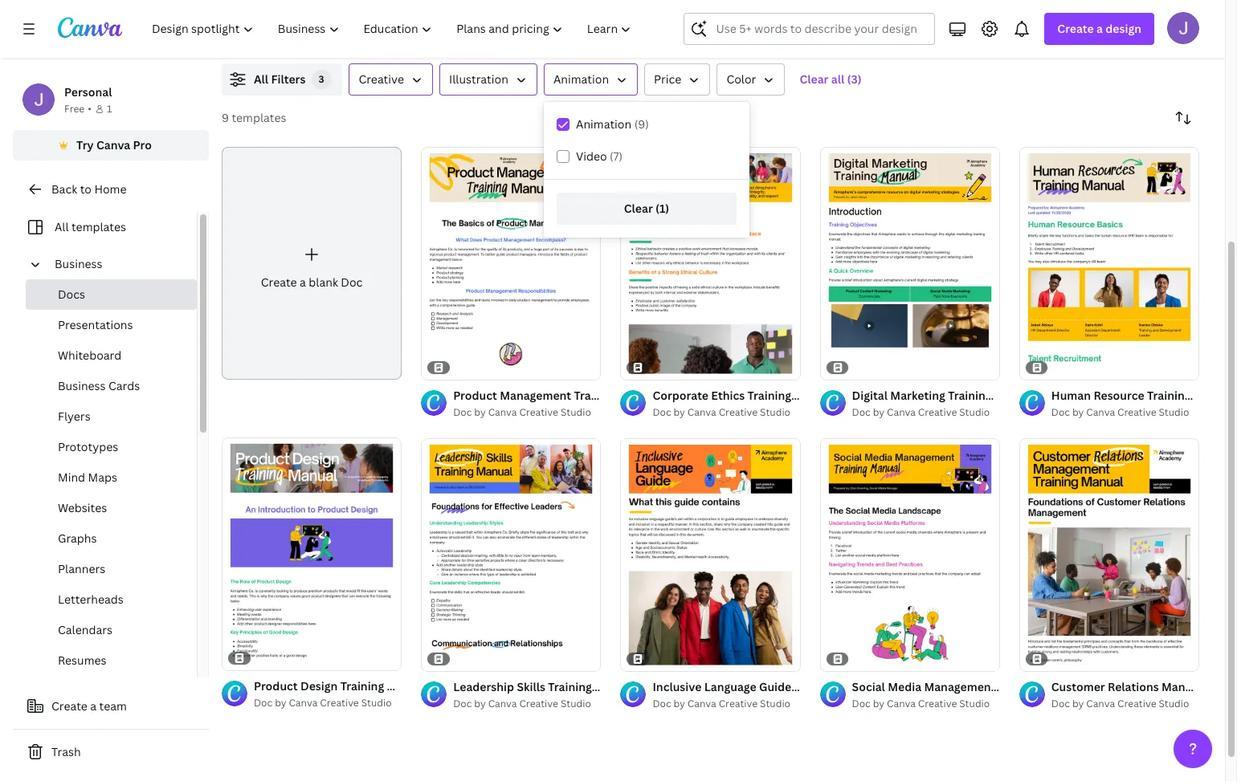 Task type: locate. For each thing, give the bounding box(es) containing it.
websites
[[58, 501, 107, 516]]

color button
[[717, 63, 785, 96]]

a
[[1097, 21, 1103, 36], [300, 275, 306, 290], [90, 699, 97, 714]]

2 horizontal spatial create
[[1058, 21, 1094, 36]]

websites link
[[26, 493, 197, 524]]

top level navigation element
[[141, 13, 646, 45]]

doc for the social media management training manual professional doc in yellow purple blue playful professional style image
[[852, 697, 871, 711]]

animation up animation (9)
[[554, 72, 609, 87]]

trash link
[[13, 737, 209, 769]]

1 vertical spatial business
[[58, 378, 106, 394]]

doc for product management training manual professional doc in yellow green pink playful professional style image
[[453, 406, 472, 419]]

doc for customer relations management training manual professional doc in yellow black white playful professional style image at right
[[1052, 697, 1070, 711]]

canva
[[96, 137, 130, 153], [488, 406, 517, 419], [688, 406, 717, 419], [887, 406, 916, 419], [1087, 406, 1115, 419], [289, 697, 318, 710], [488, 697, 517, 711], [688, 697, 717, 711], [887, 697, 916, 711], [1087, 697, 1115, 711]]

clear inside button
[[624, 201, 653, 216]]

animation up video (7) on the top of page
[[576, 117, 632, 132]]

all templates
[[55, 219, 126, 235]]

create a blank doc link
[[222, 147, 402, 380]]

personal
[[64, 84, 112, 100]]

create left blank
[[261, 275, 297, 290]]

0 vertical spatial clear
[[800, 72, 829, 87]]

create a design button
[[1045, 13, 1155, 45]]

animation (9)
[[576, 117, 649, 132]]

doc by canva creative studio for doc by canva creative studio link corresponding to leadership skills training manual professional doc in yellow green purple playful professional style "image"
[[453, 697, 591, 711]]

trash
[[51, 745, 81, 760]]

templates
[[232, 110, 286, 125], [71, 219, 126, 235]]

create a blank doc element
[[222, 147, 402, 380]]

resumes
[[58, 653, 106, 669]]

by
[[474, 406, 486, 419], [674, 406, 685, 419], [873, 406, 885, 419], [1073, 406, 1084, 419], [275, 697, 287, 710], [474, 697, 486, 711], [674, 697, 685, 711], [873, 697, 885, 711], [1073, 697, 1084, 711]]

creative for digital marketing training manual professional doc in green purple yellow playful professional style image
[[918, 406, 957, 419]]

canva for human resource training manual professional doc in beige yellow pink playful professional style image
[[1087, 406, 1115, 419]]

3 filter options selected element
[[312, 70, 331, 89]]

back to home
[[51, 182, 127, 197]]

product design training manual professional doc in purple green orange playful professional style image
[[222, 438, 402, 671]]

studio for digital marketing training manual professional doc in green purple yellow playful professional style image doc by canva creative studio link
[[960, 406, 990, 419]]

all for all filters
[[254, 72, 268, 87]]

doc by canva creative studio link
[[453, 405, 601, 421], [653, 405, 801, 421], [852, 405, 1000, 421], [1052, 405, 1200, 421], [254, 696, 402, 712], [453, 697, 601, 713], [653, 697, 801, 713], [852, 697, 1000, 713], [1052, 697, 1200, 713]]

try canva pro button
[[13, 130, 209, 161]]

Search search field
[[716, 14, 925, 44]]

1 vertical spatial animation
[[576, 117, 632, 132]]

doc by canva creative studio link for human resource training manual professional doc in beige yellow pink playful professional style image
[[1052, 405, 1200, 421]]

templates down back to home
[[71, 219, 126, 235]]

doc
[[341, 275, 363, 290], [453, 406, 472, 419], [653, 406, 671, 419], [852, 406, 871, 419], [1052, 406, 1070, 419], [254, 697, 273, 710], [453, 697, 472, 711], [653, 697, 671, 711], [852, 697, 871, 711], [1052, 697, 1070, 711]]

doc by canva creative studio for doc by canva creative studio link corresponding to the social media management training manual professional doc in yellow purple blue playful professional style image
[[852, 697, 990, 711]]

maps
[[88, 470, 117, 485]]

letterheads
[[58, 592, 124, 608]]

create left design
[[1058, 21, 1094, 36]]

1 horizontal spatial a
[[300, 275, 306, 290]]

canva for product management training manual professional doc in yellow green pink playful professional style image
[[488, 406, 517, 419]]

templates right 9
[[232, 110, 286, 125]]

0 vertical spatial all
[[254, 72, 268, 87]]

None search field
[[684, 13, 936, 45]]

animation inside animation button
[[554, 72, 609, 87]]

business up 'flyers'
[[58, 378, 106, 394]]

doc for corporate ethics training manual professional doc in yellow orange green playful professional style image
[[653, 406, 671, 419]]

doc for digital marketing training manual professional doc in green purple yellow playful professional style image
[[852, 406, 871, 419]]

back to home link
[[13, 174, 209, 206]]

creative button
[[349, 63, 433, 96]]

(9)
[[635, 117, 649, 132]]

1 horizontal spatial templates
[[232, 110, 286, 125]]

color
[[727, 72, 757, 87]]

doc by canva creative studio
[[453, 406, 591, 419], [653, 406, 791, 419], [852, 406, 990, 419], [1052, 406, 1190, 419], [254, 697, 392, 710], [453, 697, 591, 711], [653, 697, 791, 711], [852, 697, 990, 711], [1052, 697, 1190, 711]]

animation button
[[544, 63, 638, 96]]

a left blank
[[300, 275, 306, 290]]

social media management training manual professional doc in yellow purple blue playful professional style image
[[820, 439, 1000, 672]]

1 horizontal spatial all
[[254, 72, 268, 87]]

(1)
[[656, 201, 670, 216]]

studio for doc by canva creative studio link related to customer relations management training manual professional doc in yellow black white playful professional style image at right
[[1159, 697, 1190, 711]]

doc by canva creative studio for doc by canva creative studio link associated with corporate ethics training manual professional doc in yellow orange green playful professional style image
[[653, 406, 791, 419]]

1 vertical spatial all
[[55, 219, 69, 235]]

studio for doc by canva creative studio link for product design training manual professional doc in purple green orange playful professional style image
[[361, 697, 392, 710]]

creative for the social media management training manual professional doc in yellow purple blue playful professional style image
[[918, 697, 957, 711]]

a left design
[[1097, 21, 1103, 36]]

mind maps
[[58, 470, 117, 485]]

create a design
[[1058, 21, 1142, 36]]

free •
[[64, 102, 92, 116]]

all filters
[[254, 72, 306, 87]]

1 vertical spatial a
[[300, 275, 306, 290]]

a inside the create a blank doc element
[[300, 275, 306, 290]]

create left team
[[51, 699, 87, 714]]

1 horizontal spatial create
[[261, 275, 297, 290]]

business
[[55, 256, 103, 272], [58, 378, 106, 394]]

doc for human resource training manual professional doc in beige yellow pink playful professional style image
[[1052, 406, 1070, 419]]

(7)
[[610, 149, 623, 164]]

by for doc by canva creative studio link for inclusive language guide professional doc in orange yellow purple playful professional style image at the right
[[674, 697, 685, 711]]

3
[[319, 72, 325, 86]]

all left filters
[[254, 72, 268, 87]]

a for team
[[90, 699, 97, 714]]

creative for product management training manual professional doc in yellow green pink playful professional style image
[[519, 406, 558, 419]]

digital marketing training manual professional doc in green purple yellow playful professional style image
[[820, 147, 1000, 380]]

product management training manual professional doc in yellow green pink playful professional style image
[[421, 147, 601, 380]]

clear
[[800, 72, 829, 87], [624, 201, 653, 216]]

0 horizontal spatial all
[[55, 219, 69, 235]]

customer relations management training manual professional doc in yellow black white playful professional style image
[[1020, 439, 1200, 672]]

by for product management training manual professional doc in yellow green pink playful professional style image's doc by canva creative studio link
[[474, 406, 486, 419]]

create
[[1058, 21, 1094, 36], [261, 275, 297, 290], [51, 699, 87, 714]]

whiteboard link
[[26, 341, 197, 371]]

2 vertical spatial create
[[51, 699, 87, 714]]

1 vertical spatial create
[[261, 275, 297, 290]]

9
[[222, 110, 229, 125]]

studio for doc by canva creative studio link corresponding to the social media management training manual professional doc in yellow purple blue playful professional style image
[[960, 697, 990, 711]]

letterheads link
[[26, 585, 197, 616]]

corporate ethics training manual professional doc in yellow orange green playful professional style image
[[621, 147, 801, 380]]

all down back
[[55, 219, 69, 235]]

canva for product design training manual professional doc in purple green orange playful professional style image
[[289, 697, 318, 710]]

presentations
[[58, 317, 133, 333]]

create inside "dropdown button"
[[1058, 21, 1094, 36]]

resumes link
[[26, 646, 197, 677]]

2 vertical spatial a
[[90, 699, 97, 714]]

a left team
[[90, 699, 97, 714]]

flyers
[[58, 409, 91, 424]]

by for doc by canva creative studio link corresponding to leadership skills training manual professional doc in yellow green purple playful professional style "image"
[[474, 697, 486, 711]]

studio for doc by canva creative studio link corresponding to leadership skills training manual professional doc in yellow green purple playful professional style "image"
[[561, 697, 591, 711]]

0 vertical spatial business
[[55, 256, 103, 272]]

doc by canva creative studio link for leadership skills training manual professional doc in yellow green purple playful professional style "image"
[[453, 697, 601, 713]]

free
[[64, 102, 85, 116]]

mind maps link
[[26, 463, 197, 493]]

doc for inclusive language guide professional doc in orange yellow purple playful professional style image at the right
[[653, 697, 671, 711]]

0 horizontal spatial create
[[51, 699, 87, 714]]

0 vertical spatial a
[[1097, 21, 1103, 36]]

a inside create a team button
[[90, 699, 97, 714]]

1 horizontal spatial clear
[[800, 72, 829, 87]]

animation
[[554, 72, 609, 87], [576, 117, 632, 132]]

create a blank doc
[[261, 275, 363, 290]]

clear left all at the top of page
[[800, 72, 829, 87]]

mind
[[58, 470, 85, 485]]

create for create a blank doc
[[261, 275, 297, 290]]

0 horizontal spatial a
[[90, 699, 97, 714]]

1
[[107, 102, 112, 116]]

1 vertical spatial clear
[[624, 201, 653, 216]]

creative for product design training manual professional doc in purple green orange playful professional style image
[[320, 697, 359, 710]]

by for doc by canva creative studio link associated with corporate ethics training manual professional doc in yellow orange green playful professional style image
[[674, 406, 685, 419]]

try
[[76, 137, 94, 153]]

studio
[[561, 406, 591, 419], [760, 406, 791, 419], [960, 406, 990, 419], [1159, 406, 1190, 419], [361, 697, 392, 710], [561, 697, 591, 711], [760, 697, 791, 711], [960, 697, 990, 711], [1159, 697, 1190, 711]]

0 vertical spatial templates
[[232, 110, 286, 125]]

calendars
[[58, 623, 113, 638]]

all
[[254, 72, 268, 87], [55, 219, 69, 235]]

creative for corporate ethics training manual professional doc in yellow orange green playful professional style image
[[719, 406, 758, 419]]

2 horizontal spatial a
[[1097, 21, 1103, 36]]

creative
[[359, 72, 404, 87], [519, 406, 558, 419], [719, 406, 758, 419], [918, 406, 957, 419], [1118, 406, 1157, 419], [320, 697, 359, 710], [519, 697, 558, 711], [719, 697, 758, 711], [918, 697, 957, 711], [1118, 697, 1157, 711]]

flyers link
[[26, 402, 197, 432]]

create inside button
[[51, 699, 87, 714]]

doc by canva creative studio for doc by canva creative studio link for product design training manual professional doc in purple green orange playful professional style image
[[254, 697, 392, 710]]

clear inside button
[[800, 72, 829, 87]]

try canva pro
[[76, 137, 152, 153]]

clear left (1)
[[624, 201, 653, 216]]

illustration button
[[440, 63, 538, 96]]

business cards
[[58, 378, 140, 394]]

0 vertical spatial create
[[1058, 21, 1094, 36]]

(3)
[[847, 72, 862, 87]]

clear (1)
[[624, 201, 670, 216]]

creative for inclusive language guide professional doc in orange yellow purple playful professional style image at the right
[[719, 697, 758, 711]]

1 vertical spatial templates
[[71, 219, 126, 235]]

0 horizontal spatial templates
[[71, 219, 126, 235]]

business up the docs
[[55, 256, 103, 272]]

a inside create a design "dropdown button"
[[1097, 21, 1103, 36]]

templates for all templates
[[71, 219, 126, 235]]

0 vertical spatial animation
[[554, 72, 609, 87]]

0 horizontal spatial clear
[[624, 201, 653, 216]]

templates for 9 templates
[[232, 110, 286, 125]]



Task type: describe. For each thing, give the bounding box(es) containing it.
clear all (3)
[[800, 72, 862, 87]]

docs
[[58, 287, 85, 302]]

doc by canva creative studio link for product management training manual professional doc in yellow green pink playful professional style image
[[453, 405, 601, 421]]

to
[[80, 182, 92, 197]]

•
[[88, 102, 92, 116]]

studio for doc by canva creative studio link for inclusive language guide professional doc in orange yellow purple playful professional style image at the right
[[760, 697, 791, 711]]

by for doc by canva creative studio link related to customer relations management training manual professional doc in yellow black white playful professional style image at right
[[1073, 697, 1084, 711]]

team
[[99, 699, 127, 714]]

a for design
[[1097, 21, 1103, 36]]

video
[[576, 149, 607, 164]]

planners
[[58, 562, 105, 577]]

creative for customer relations management training manual professional doc in yellow black white playful professional style image at right
[[1118, 697, 1157, 711]]

by for doc by canva creative studio link corresponding to the social media management training manual professional doc in yellow purple blue playful professional style image
[[873, 697, 885, 711]]

graphs link
[[26, 524, 197, 554]]

clear (1) button
[[557, 193, 737, 225]]

leadership skills training manual professional doc in yellow green purple playful professional style image
[[421, 439, 601, 672]]

Sort by button
[[1168, 102, 1200, 134]]

canva for the social media management training manual professional doc in yellow purple blue playful professional style image
[[887, 697, 916, 711]]

create a team
[[51, 699, 127, 714]]

doc by canva creative studio link for the social media management training manual professional doc in yellow purple blue playful professional style image
[[852, 697, 1000, 713]]

all
[[832, 72, 845, 87]]

blank
[[309, 275, 338, 290]]

doc by canva creative studio for doc by canva creative studio link related to customer relations management training manual professional doc in yellow black white playful professional style image at right
[[1052, 697, 1190, 711]]

presentations link
[[26, 310, 197, 341]]

design
[[1106, 21, 1142, 36]]

doc for product design training manual professional doc in purple green orange playful professional style image
[[254, 697, 273, 710]]

doc by canva creative studio for digital marketing training manual professional doc in green purple yellow playful professional style image doc by canva creative studio link
[[852, 406, 990, 419]]

studio for doc by canva creative studio link associated with corporate ethics training manual professional doc in yellow orange green playful professional style image
[[760, 406, 791, 419]]

canva inside button
[[96, 137, 130, 153]]

doc by canva creative studio for doc by canva creative studio link corresponding to human resource training manual professional doc in beige yellow pink playful professional style image
[[1052, 406, 1190, 419]]

planners link
[[26, 554, 197, 585]]

studio for product management training manual professional doc in yellow green pink playful professional style image's doc by canva creative studio link
[[561, 406, 591, 419]]

calendars link
[[26, 616, 197, 646]]

business link
[[48, 249, 187, 280]]

video (7)
[[576, 149, 623, 164]]

by for doc by canva creative studio link for product design training manual professional doc in purple green orange playful professional style image
[[275, 697, 287, 710]]

all for all templates
[[55, 219, 69, 235]]

business cards link
[[26, 371, 197, 402]]

prototypes
[[58, 440, 118, 455]]

clear for clear all (3)
[[800, 72, 829, 87]]

create for create a design
[[1058, 21, 1094, 36]]

filters
[[271, 72, 306, 87]]

illustration
[[449, 72, 509, 87]]

creative inside creative button
[[359, 72, 404, 87]]

doc by canva creative studio link for corporate ethics training manual professional doc in yellow orange green playful professional style image
[[653, 405, 801, 421]]

create for create a team
[[51, 699, 87, 714]]

canva for customer relations management training manual professional doc in yellow black white playful professional style image at right
[[1087, 697, 1115, 711]]

doc for leadership skills training manual professional doc in yellow green purple playful professional style "image"
[[453, 697, 472, 711]]

home
[[94, 182, 127, 197]]

business for business cards
[[58, 378, 106, 394]]

by for doc by canva creative studio link corresponding to human resource training manual professional doc in beige yellow pink playful professional style image
[[1073, 406, 1084, 419]]

price
[[654, 72, 682, 87]]

pro
[[133, 137, 152, 153]]

doc by canva creative studio link for product design training manual professional doc in purple green orange playful professional style image
[[254, 696, 402, 712]]

creative for human resource training manual professional doc in beige yellow pink playful professional style image
[[1118, 406, 1157, 419]]

price button
[[645, 63, 711, 96]]

doc by canva creative studio link for inclusive language guide professional doc in orange yellow purple playful professional style image at the right
[[653, 697, 801, 713]]

doc by canva creative studio link for customer relations management training manual professional doc in yellow black white playful professional style image at right
[[1052, 697, 1200, 713]]

doc by canva creative studio link for digital marketing training manual professional doc in green purple yellow playful professional style image
[[852, 405, 1000, 421]]

clear for clear (1)
[[624, 201, 653, 216]]

a for blank
[[300, 275, 306, 290]]

inclusive language guide professional doc in orange yellow purple playful professional style image
[[621, 439, 801, 672]]

graphs
[[58, 531, 97, 546]]

doc by canva creative studio for doc by canva creative studio link for inclusive language guide professional doc in orange yellow purple playful professional style image at the right
[[653, 697, 791, 711]]

canva for corporate ethics training manual professional doc in yellow orange green playful professional style image
[[688, 406, 717, 419]]

animation for animation (9)
[[576, 117, 632, 132]]

whiteboard
[[58, 348, 122, 363]]

business for business
[[55, 256, 103, 272]]

9 templates
[[222, 110, 286, 125]]

all templates link
[[23, 212, 187, 243]]

cards
[[108, 378, 140, 394]]

create a team button
[[13, 691, 209, 723]]

clear all (3) button
[[792, 63, 870, 96]]

canva for inclusive language guide professional doc in orange yellow purple playful professional style image at the right
[[688, 697, 717, 711]]

canva for digital marketing training manual professional doc in green purple yellow playful professional style image
[[887, 406, 916, 419]]

animation for animation
[[554, 72, 609, 87]]

doc by canva creative studio for product management training manual professional doc in yellow green pink playful professional style image's doc by canva creative studio link
[[453, 406, 591, 419]]

by for digital marketing training manual professional doc in green purple yellow playful professional style image doc by canva creative studio link
[[873, 406, 885, 419]]

human resource training manual professional doc in beige yellow pink playful professional style image
[[1020, 147, 1200, 380]]

back
[[51, 182, 77, 197]]

studio for doc by canva creative studio link corresponding to human resource training manual professional doc in beige yellow pink playful professional style image
[[1159, 406, 1190, 419]]

creative for leadership skills training manual professional doc in yellow green purple playful professional style "image"
[[519, 697, 558, 711]]

canva for leadership skills training manual professional doc in yellow green purple playful professional style "image"
[[488, 697, 517, 711]]

jacob simon image
[[1168, 12, 1200, 44]]

prototypes link
[[26, 432, 197, 463]]



Task type: vqa. For each thing, say whether or not it's contained in the screenshot.
Christina Overa icon
no



